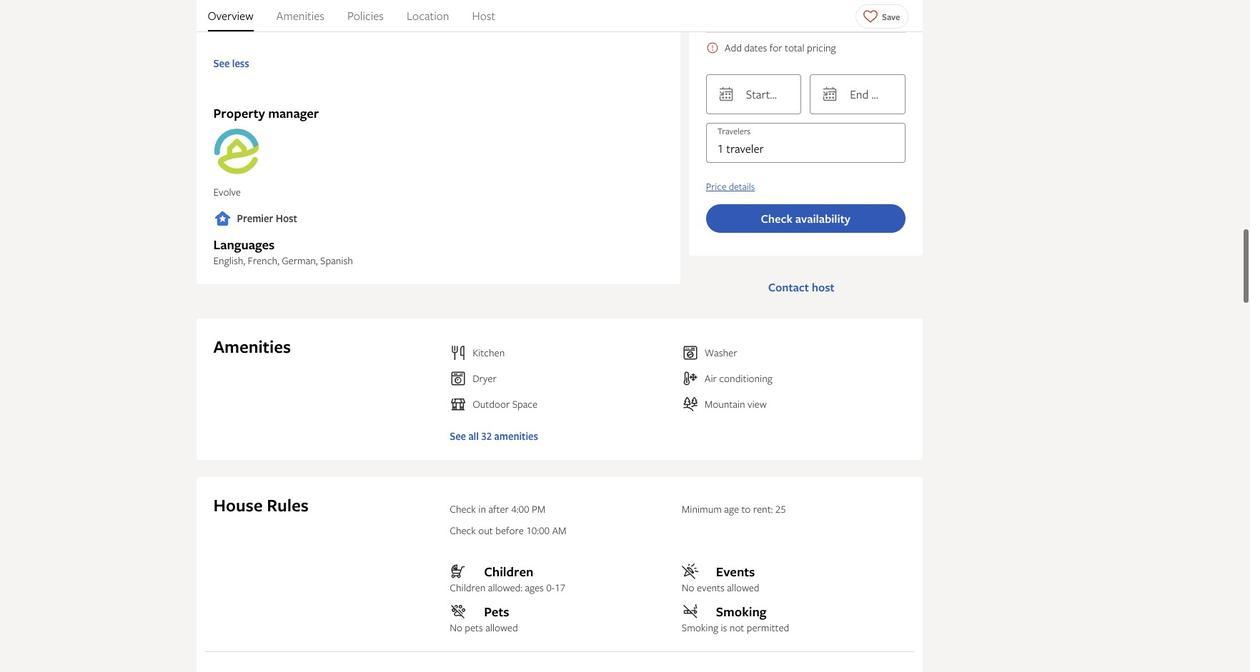 Task type: vqa. For each thing, say whether or not it's contained in the screenshot.
amenities LINK
yes



Task type: locate. For each thing, give the bounding box(es) containing it.
0 vertical spatial allowed
[[727, 581, 760, 595]]

mountain
[[705, 398, 745, 411]]

1 vertical spatial amenities
[[213, 335, 291, 359]]

1 vertical spatial no
[[450, 621, 462, 635]]

1
[[718, 141, 724, 157]]

check out before 10:00 am
[[450, 524, 566, 538]]

washer
[[705, 346, 737, 360]]

price details check availability
[[706, 180, 851, 227]]

0 vertical spatial no
[[682, 581, 694, 595]]

1 vertical spatial host
[[276, 212, 297, 225]]

check left availability
[[761, 211, 793, 227]]

children allowed: ages 0-17
[[450, 581, 566, 595]]

details
[[729, 180, 755, 193]]

allowed right events
[[727, 581, 760, 595]]

see left all
[[450, 430, 466, 443]]

overview
[[208, 8, 253, 24]]

smoking down no events allowed
[[716, 604, 767, 621]]

price
[[706, 180, 727, 193]]

list
[[196, 0, 922, 31]]

allowed right "pets"
[[486, 621, 518, 635]]

children down check out before 10:00 am
[[484, 564, 534, 581]]

1 traveler
[[718, 141, 764, 157]]

no events allowed
[[682, 581, 760, 595]]

amenities
[[276, 8, 324, 24], [213, 335, 291, 359]]

check
[[761, 211, 793, 227], [450, 503, 476, 516], [450, 524, 476, 538]]

no left "pets"
[[450, 621, 462, 635]]

1 horizontal spatial no
[[682, 581, 694, 595]]

mountain view
[[705, 398, 767, 411]]

premier
[[237, 212, 273, 225]]

host
[[472, 8, 495, 24], [276, 212, 297, 225]]

check left in
[[450, 503, 476, 516]]

children
[[484, 564, 534, 581], [450, 581, 486, 595]]

property
[[213, 105, 265, 122]]

french,
[[248, 254, 279, 268]]

smoking is not permitted
[[682, 621, 789, 635]]

rent:
[[753, 503, 773, 516]]

check for check in after 4:00 pm
[[450, 503, 476, 516]]

in
[[478, 503, 486, 516]]

view
[[748, 398, 767, 411]]

0 horizontal spatial allowed
[[486, 621, 518, 635]]

allowed for events
[[727, 581, 760, 595]]

small image
[[706, 42, 719, 55]]

host right premier
[[276, 212, 297, 225]]

save
[[882, 10, 900, 23]]

0 horizontal spatial see
[[213, 57, 230, 70]]

2 vertical spatial check
[[450, 524, 476, 538]]

0 vertical spatial see
[[213, 57, 230, 70]]

smoking left is
[[682, 621, 718, 635]]

1 vertical spatial allowed
[[486, 621, 518, 635]]

premier host
[[237, 212, 297, 225]]

is
[[721, 621, 727, 635]]

policies link
[[347, 0, 384, 31]]

location
[[407, 8, 449, 24]]

see
[[213, 57, 230, 70], [450, 430, 466, 443]]

host right location link at top
[[472, 8, 495, 24]]

host link
[[472, 0, 495, 31]]

air conditioning
[[705, 372, 773, 386]]

10:00
[[526, 524, 550, 538]]

1 horizontal spatial see
[[450, 430, 466, 443]]

all
[[469, 430, 479, 443]]

minimum age to rent: 25
[[682, 503, 786, 516]]

house rules
[[213, 494, 309, 518]]

english,
[[213, 254, 245, 268]]

pets
[[484, 604, 509, 621]]

dates
[[744, 41, 767, 55]]

no left events
[[682, 581, 694, 595]]

allowed
[[727, 581, 760, 595], [486, 621, 518, 635]]

1 horizontal spatial allowed
[[727, 581, 760, 595]]

children left allowed:
[[450, 581, 486, 595]]

outdoor
[[473, 398, 510, 411]]

smoking for smoking
[[716, 604, 767, 621]]

no
[[682, 581, 694, 595], [450, 621, 462, 635]]

pm
[[532, 503, 546, 516]]

premier host image
[[213, 210, 231, 228]]

to
[[742, 503, 751, 516]]

location link
[[407, 0, 449, 31]]

0 horizontal spatial no
[[450, 621, 462, 635]]

amenities
[[494, 430, 538, 443]]

allowed for pets
[[486, 621, 518, 635]]

space
[[512, 398, 538, 411]]

pricing
[[807, 41, 836, 55]]

contact host link
[[757, 273, 846, 302]]

see left less
[[213, 57, 230, 70]]

1 vertical spatial see
[[450, 430, 466, 443]]

allowed:
[[488, 581, 523, 595]]

0 vertical spatial check
[[761, 211, 793, 227]]

children for children
[[484, 564, 534, 581]]

no for pets
[[450, 621, 462, 635]]

age
[[724, 503, 739, 516]]

conditioning
[[719, 372, 773, 386]]

smoking
[[716, 604, 767, 621], [682, 621, 718, 635]]

property manager
[[213, 105, 319, 122]]

1 vertical spatial check
[[450, 503, 476, 516]]

see less button
[[213, 57, 663, 70]]

0 vertical spatial host
[[472, 8, 495, 24]]

check left out at the left bottom of page
[[450, 524, 476, 538]]



Task type: describe. For each thing, give the bounding box(es) containing it.
check for check out before 10:00 am
[[450, 524, 476, 538]]

less
[[232, 57, 249, 70]]

amenities link
[[276, 0, 324, 31]]

see for see less
[[213, 57, 230, 70]]

languages
[[213, 236, 275, 254]]

check inside price details check availability
[[761, 211, 793, 227]]

before
[[496, 524, 524, 538]]

permitted
[[747, 621, 789, 635]]

4:00
[[511, 503, 529, 516]]

check in after 4:00 pm
[[450, 503, 546, 516]]

no pets allowed
[[450, 621, 518, 635]]

see all 32 amenities button
[[450, 430, 905, 443]]

am
[[552, 524, 566, 538]]

languages english, french, german, spanish
[[213, 236, 353, 268]]

0-
[[546, 581, 555, 595]]

total
[[785, 41, 805, 55]]

house
[[213, 494, 263, 518]]

list containing overview
[[196, 0, 922, 31]]

property manager image
[[213, 129, 259, 175]]

25
[[775, 503, 786, 516]]

price details button
[[706, 180, 755, 193]]

host
[[812, 280, 835, 295]]

manager
[[268, 105, 319, 122]]

32
[[481, 430, 492, 443]]

pets
[[465, 621, 483, 635]]

events
[[697, 581, 725, 595]]

not
[[730, 621, 744, 635]]

0 vertical spatial amenities
[[276, 8, 324, 24]]

1 horizontal spatial host
[[472, 8, 495, 24]]

add dates for total pricing
[[725, 41, 836, 55]]

add
[[725, 41, 742, 55]]

children for children allowed: ages 0-17
[[450, 581, 486, 595]]

rules
[[267, 494, 309, 518]]

evolve
[[213, 185, 241, 199]]

german,
[[282, 254, 318, 268]]

kitchen
[[473, 346, 505, 360]]

events
[[716, 564, 755, 581]]

contact
[[768, 280, 809, 295]]

save button
[[856, 4, 908, 28]]

minimum
[[682, 503, 722, 516]]

no for events
[[682, 581, 694, 595]]

ages
[[525, 581, 544, 595]]

17
[[555, 581, 566, 595]]

overview link
[[208, 0, 253, 31]]

traveler
[[726, 141, 764, 157]]

check availability button
[[706, 205, 905, 233]]

see for see all 32 amenities
[[450, 430, 466, 443]]

after
[[489, 503, 509, 516]]

outdoor space
[[473, 398, 538, 411]]

1 traveler button
[[706, 123, 905, 163]]

dryer
[[473, 372, 497, 386]]

see less
[[213, 57, 249, 70]]

spanish
[[320, 254, 353, 268]]

0 horizontal spatial host
[[276, 212, 297, 225]]

for
[[770, 41, 782, 55]]

availability
[[796, 211, 851, 227]]

out
[[478, 524, 493, 538]]

see all 32 amenities
[[450, 430, 538, 443]]

smoking for smoking is not permitted
[[682, 621, 718, 635]]

policies
[[347, 8, 384, 24]]

air
[[705, 372, 717, 386]]

contact host
[[768, 280, 835, 295]]



